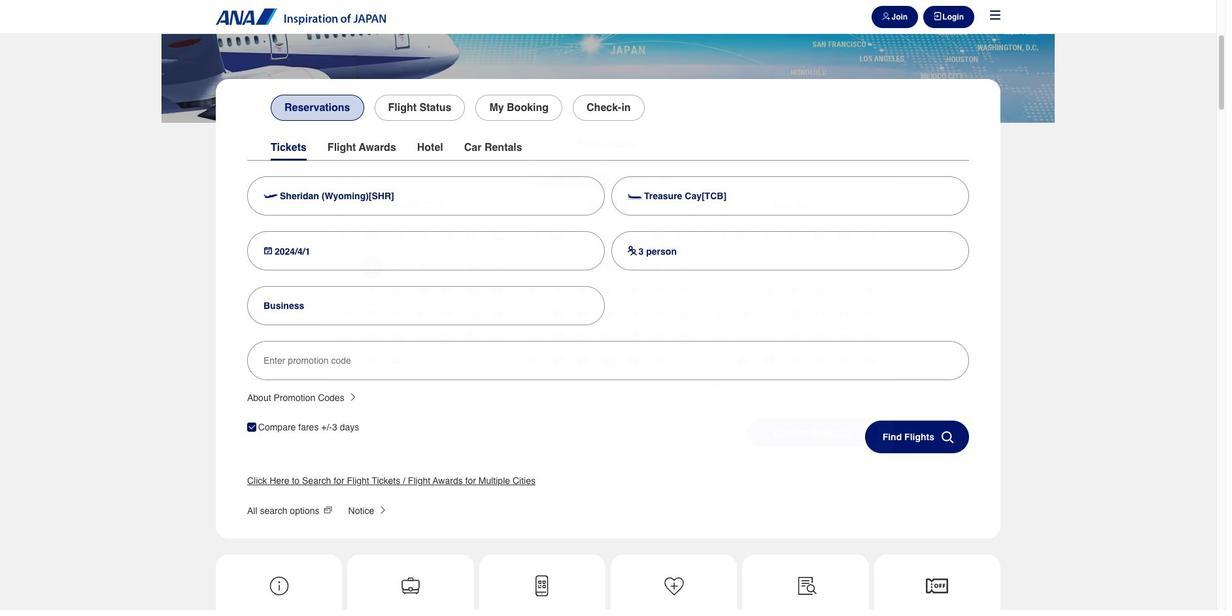Task type: describe. For each thing, give the bounding box(es) containing it.
ana inspiration of japan image
[[216, 9, 386, 25]]



Task type: locate. For each thing, give the bounding box(es) containing it.
list
[[216, 555, 1001, 611]]

None checkbox
[[247, 423, 256, 432]]

Enter promotion code text field
[[264, 342, 953, 380]]

list item
[[162, 0, 1055, 123]]



Task type: vqa. For each thing, say whether or not it's contained in the screenshot.
2024 01 03 icon
no



